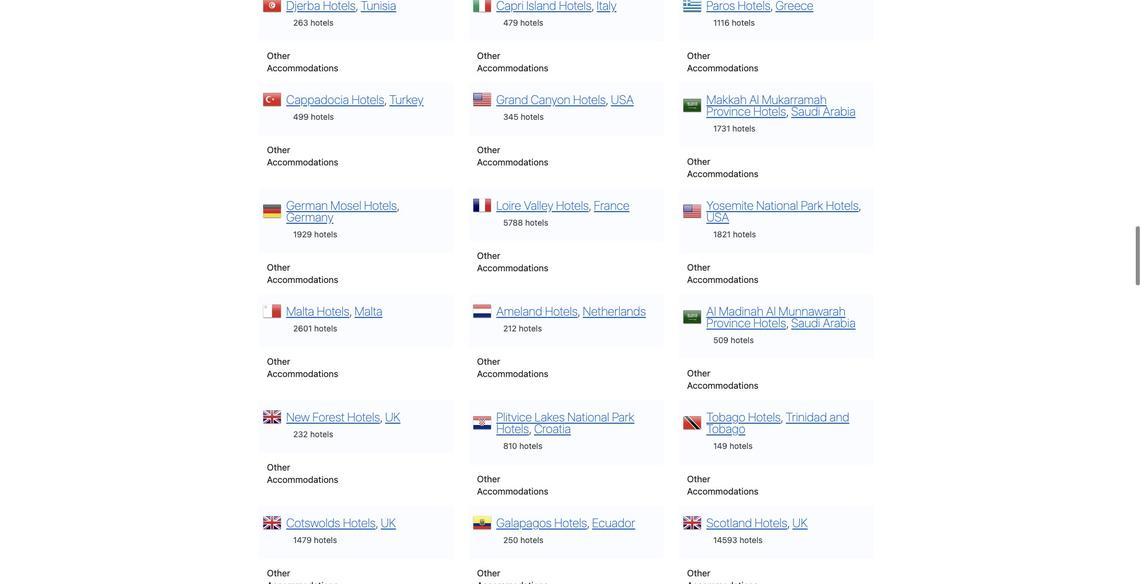 Task type: locate. For each thing, give the bounding box(es) containing it.
netherlands link
[[583, 304, 646, 318]]

german mosel hotels , germany 1929 hotels
[[286, 198, 399, 240]]

accommodations up loire at the left of the page
[[477, 157, 548, 168]]

other accommodations up grand
[[477, 50, 548, 73]]

hotels right the 1116 on the top right
[[732, 18, 755, 28]]

other for al madinah al munnawarah province hotels
[[687, 368, 710, 379]]

other accommodations down 2601 on the left bottom
[[267, 357, 338, 379]]

accommodations up grand
[[477, 63, 548, 73]]

hotels right 1821
[[733, 230, 756, 240]]

other for cotswolds hotels
[[267, 568, 290, 579]]

263 hotels
[[293, 18, 334, 28]]

accommodations for galapagos hotels
[[477, 581, 548, 585]]

1731 hotels
[[713, 124, 756, 134]]

1 arabia from the top
[[823, 104, 856, 118]]

1 horizontal spatial malta
[[355, 304, 382, 318]]

park
[[801, 198, 823, 212], [612, 410, 634, 424]]

accommodations
[[267, 63, 338, 73], [477, 63, 548, 73], [687, 63, 759, 73], [267, 157, 338, 168], [477, 157, 548, 168], [687, 169, 759, 179], [477, 263, 548, 273], [267, 275, 338, 285], [687, 275, 759, 285], [267, 369, 338, 379], [477, 369, 548, 379], [687, 381, 759, 391], [267, 475, 338, 485], [477, 486, 548, 497], [687, 486, 759, 497], [267, 581, 338, 585], [477, 581, 548, 585], [687, 581, 759, 585]]

1 vertical spatial saudi
[[791, 316, 820, 330]]

, inside malta hotels , malta 2601 hotels
[[349, 304, 352, 318]]

other accommodations for yosemite national park hotels
[[687, 262, 759, 285]]

province inside makkah al mukarramah province hotels
[[706, 104, 751, 118]]

makkah al mukarramah province hotels
[[706, 92, 827, 118]]

1 horizontal spatial usa
[[706, 210, 729, 224]]

hotels inside plitvice lakes national park hotels
[[496, 422, 529, 436]]

hotels right 263
[[310, 18, 334, 28]]

turkey link
[[389, 92, 424, 106]]

accommodations up ameland
[[477, 263, 548, 273]]

0 horizontal spatial al
[[706, 304, 716, 318]]

, saudi arabia
[[786, 104, 856, 118], [786, 316, 856, 330]]

other accommodations down the 14593
[[687, 568, 759, 585]]

0 vertical spatial usa link
[[611, 92, 634, 106]]

saudi arabia link
[[791, 104, 856, 118], [791, 316, 856, 330]]

ameland hotels link
[[496, 304, 578, 318]]

uk for scotland hotels
[[793, 516, 808, 530]]

new forest hotels , uk 232 hotels
[[286, 410, 400, 440]]

usa link
[[611, 92, 634, 106], [706, 210, 729, 224]]

1 horizontal spatial national
[[756, 198, 798, 212]]

mosel
[[331, 198, 361, 212]]

saudi arabia link for makkah al mukarramah province hotels
[[791, 104, 856, 118]]

other accommodations up the galapagos
[[477, 474, 548, 497]]

ecuador
[[592, 516, 635, 530]]

scotland hotels , uk 14593 hotels
[[706, 516, 808, 546]]

hotels inside galapagos hotels , ecuador 250 hotels
[[520, 536, 543, 546]]

and
[[830, 410, 849, 424]]

cotswolds
[[286, 516, 340, 530]]

grand canyon hotels link
[[496, 92, 606, 106]]

1 province from the top
[[706, 104, 751, 118]]

galapagos hotels link
[[496, 516, 587, 530]]

1479
[[293, 536, 312, 546]]

other accommodations
[[267, 50, 338, 73], [477, 50, 548, 73], [687, 50, 759, 73], [267, 145, 338, 168], [477, 145, 548, 168], [687, 156, 759, 179], [477, 251, 548, 273], [267, 262, 338, 285], [687, 262, 759, 285], [267, 357, 338, 379], [477, 357, 548, 379], [687, 368, 759, 391], [267, 462, 338, 485], [477, 474, 548, 497], [687, 474, 759, 497], [267, 568, 338, 585], [477, 568, 548, 585], [687, 568, 759, 585]]

usa
[[611, 92, 634, 106], [706, 210, 729, 224]]

other accommodations down 1929
[[267, 262, 338, 285]]

uk inside scotland hotels , uk 14593 hotels
[[793, 516, 808, 530]]

1 vertical spatial usa
[[706, 210, 729, 224]]

province
[[706, 104, 751, 118], [706, 316, 751, 330]]

accommodations up the galapagos
[[477, 486, 548, 497]]

accommodations up plitvice
[[477, 369, 548, 379]]

uk inside new forest hotels , uk 232 hotels
[[385, 410, 400, 424]]

0 vertical spatial province
[[706, 104, 751, 118]]

accommodations up new
[[267, 369, 338, 379]]

2 saudi arabia link from the top
[[791, 316, 856, 330]]

1 vertical spatial arabia
[[823, 316, 856, 330]]

1 horizontal spatial usa link
[[706, 210, 729, 224]]

makkah
[[706, 92, 747, 106]]

other accommodations down the 232
[[267, 462, 338, 485]]

2 tobago from the top
[[706, 422, 745, 436]]

accommodations down the 14593
[[687, 581, 759, 585]]

munnawarah
[[779, 304, 846, 318]]

hotels down scotland hotels link
[[740, 536, 763, 546]]

plitvice
[[496, 410, 532, 424]]

other accommodations up scotland
[[687, 474, 759, 497]]

hotels down ameland hotels link
[[519, 324, 542, 334]]

hotels inside cotswolds hotels , uk 1479 hotels
[[314, 536, 337, 546]]

german
[[286, 198, 328, 212]]

hotels inside malta hotels , malta 2601 hotels
[[317, 304, 349, 318]]

, inside scotland hotels , uk 14593 hotels
[[787, 516, 790, 530]]

0 horizontal spatial national
[[567, 410, 609, 424]]

hotels right 149
[[730, 441, 753, 451]]

1 vertical spatial saudi arabia link
[[791, 316, 856, 330]]

, inside cotswolds hotels , uk 1479 hotels
[[376, 516, 378, 530]]

al left madinah
[[706, 304, 716, 318]]

0 horizontal spatial malta
[[286, 304, 314, 318]]

hotels down malta hotels link
[[314, 324, 337, 334]]

malta hotels , malta 2601 hotels
[[286, 304, 382, 334]]

hotels inside cappadocia hotels , turkey 499 hotels
[[311, 112, 334, 122]]

0 vertical spatial saudi
[[791, 104, 820, 118]]

hotels down valley
[[525, 218, 548, 228]]

usa inside yosemite national park hotels , usa 1821 hotels
[[706, 210, 729, 224]]

other accommodations down 499
[[267, 145, 338, 168]]

madinah
[[719, 304, 764, 318]]

, inside new forest hotels , uk 232 hotels
[[380, 410, 383, 424]]

national right lakes
[[567, 410, 609, 424]]

hotels right 1731
[[732, 124, 756, 134]]

other accommodations down 5788
[[477, 251, 548, 273]]

national
[[756, 198, 798, 212], [567, 410, 609, 424]]

0 vertical spatial park
[[801, 198, 823, 212]]

tobago hotels link
[[706, 410, 781, 424]]

accommodations up scotland
[[687, 486, 759, 497]]

2 , saudi arabia from the top
[[786, 316, 856, 330]]

tobago
[[706, 410, 745, 424], [706, 422, 745, 436]]

0 vertical spatial , saudi arabia
[[786, 104, 856, 118]]

grand
[[496, 92, 528, 106]]

1 vertical spatial park
[[612, 410, 634, 424]]

national inside yosemite national park hotels , usa 1821 hotels
[[756, 198, 798, 212]]

hotels down forest
[[310, 430, 333, 440]]

loire
[[496, 198, 521, 212]]

1 vertical spatial national
[[567, 410, 609, 424]]

509
[[713, 335, 729, 345]]

al
[[749, 92, 759, 106], [706, 304, 716, 318], [766, 304, 776, 318]]

uk link for scotland hotels
[[793, 516, 808, 530]]

france link
[[594, 198, 630, 212]]

,
[[384, 92, 387, 106], [606, 92, 608, 106], [786, 104, 789, 118], [397, 198, 399, 212], [589, 198, 591, 212], [859, 198, 861, 212], [349, 304, 352, 318], [578, 304, 580, 318], [786, 316, 789, 330], [380, 410, 383, 424], [781, 410, 783, 424], [529, 422, 532, 436], [376, 516, 378, 530], [587, 516, 589, 530], [787, 516, 790, 530]]

hotels
[[352, 92, 384, 106], [573, 92, 606, 106], [753, 104, 786, 118], [364, 198, 397, 212], [556, 198, 589, 212], [826, 198, 859, 212], [317, 304, 349, 318], [545, 304, 578, 318], [753, 316, 786, 330], [347, 410, 380, 424], [748, 410, 781, 424], [496, 422, 529, 436], [343, 516, 376, 530], [554, 516, 587, 530], [755, 516, 787, 530]]

1929
[[293, 230, 312, 240]]

tobago hotels ,
[[706, 410, 786, 424]]

hotels inside cotswolds hotels , uk 1479 hotels
[[343, 516, 376, 530]]

tobago inside trinidad and tobago
[[706, 422, 745, 436]]

other for loire valley hotels
[[477, 251, 500, 261]]

other accommodations down 1821
[[687, 262, 759, 285]]

accommodations up yosemite on the top right of the page
[[687, 169, 759, 179]]

al right makkah
[[749, 92, 759, 106]]

other accommodations down 509
[[687, 368, 759, 391]]

accommodations up madinah
[[687, 275, 759, 285]]

valley
[[524, 198, 553, 212]]

other
[[267, 50, 290, 61], [477, 50, 500, 61], [687, 50, 710, 61], [267, 145, 290, 155], [477, 145, 500, 155], [687, 156, 710, 167], [477, 251, 500, 261], [267, 262, 290, 273], [687, 262, 710, 273], [267, 357, 290, 367], [477, 357, 500, 367], [687, 368, 710, 379], [267, 462, 290, 473], [477, 474, 500, 485], [687, 474, 710, 485], [267, 568, 290, 579], [477, 568, 500, 579], [687, 568, 710, 579]]

other accommodations for grand canyon hotels
[[477, 145, 548, 168]]

accommodations for grand canyon hotels
[[477, 157, 548, 168]]

al right madinah
[[766, 304, 776, 318]]

new forest hotels link
[[286, 410, 380, 424]]

accommodations for makkah al mukarramah province hotels
[[687, 169, 759, 179]]

malta right malta hotels link
[[355, 304, 382, 318]]

1 vertical spatial , saudi arabia
[[786, 316, 856, 330]]

accommodations up tobago hotels link
[[687, 381, 759, 391]]

212
[[503, 324, 517, 334]]

province inside al madinah al munnawarah province hotels
[[706, 316, 751, 330]]

other accommodations for makkah al mukarramah province hotels
[[687, 156, 759, 179]]

other accommodations up yosemite on the top right of the page
[[687, 156, 759, 179]]

national inside plitvice lakes national park hotels
[[567, 410, 609, 424]]

hotels right 345
[[521, 112, 544, 122]]

2 province from the top
[[706, 316, 751, 330]]

0 vertical spatial arabia
[[823, 104, 856, 118]]

1 vertical spatial usa link
[[706, 210, 729, 224]]

1 saudi arabia link from the top
[[791, 104, 856, 118]]

1 horizontal spatial park
[[801, 198, 823, 212]]

0 vertical spatial saudi arabia link
[[791, 104, 856, 118]]

other accommodations down 212
[[477, 357, 548, 379]]

cappadocia hotels link
[[286, 92, 384, 106]]

accommodations for plitvice lakes national park hotels
[[477, 486, 548, 497]]

province up '509 hotels'
[[706, 316, 751, 330]]

hotels inside scotland hotels , uk 14593 hotels
[[755, 516, 787, 530]]

1 , saudi arabia from the top
[[786, 104, 856, 118]]

5788
[[503, 218, 523, 228]]

hotels down cappadocia
[[311, 112, 334, 122]]

malta up 2601 on the left bottom
[[286, 304, 314, 318]]

0 vertical spatial national
[[756, 198, 798, 212]]

saudi
[[791, 104, 820, 118], [791, 316, 820, 330]]

hotels inside makkah al mukarramah province hotels
[[753, 104, 786, 118]]

usa inside grand canyon hotels , usa 345 hotels
[[611, 92, 634, 106]]

trinidad
[[786, 410, 827, 424]]

2 arabia from the top
[[823, 316, 856, 330]]

1 malta from the left
[[286, 304, 314, 318]]

uk
[[385, 410, 400, 424], [381, 516, 396, 530], [793, 516, 808, 530]]

1 vertical spatial province
[[706, 316, 751, 330]]

other for plitvice lakes national park hotels
[[477, 474, 500, 485]]

hotels right 509
[[731, 335, 754, 345]]

grand canyon hotels , usa 345 hotels
[[496, 92, 634, 122]]

accommodations for al madinah al munnawarah province hotels
[[687, 381, 759, 391]]

250
[[503, 536, 518, 546]]

uk link
[[385, 410, 400, 424], [381, 516, 396, 530], [793, 516, 808, 530]]

0 vertical spatial usa
[[611, 92, 634, 106]]

hotels right 1929
[[314, 230, 337, 240]]

479
[[503, 18, 518, 28]]

0 horizontal spatial park
[[612, 410, 634, 424]]

other accommodations for cappadocia hotels
[[267, 145, 338, 168]]

0 horizontal spatial usa link
[[611, 92, 634, 106]]

cappadocia
[[286, 92, 349, 106]]

hotels inside ameland hotels , netherlands 212 hotels
[[519, 324, 542, 334]]

accommodations down 1479
[[267, 581, 338, 585]]

other accommodations down 1479
[[267, 568, 338, 585]]

hotels down the galapagos
[[520, 536, 543, 546]]

hotels inside galapagos hotels , ecuador 250 hotels
[[554, 516, 587, 530]]

, inside ameland hotels , netherlands 212 hotels
[[578, 304, 580, 318]]

malta link
[[355, 304, 382, 318]]

other accommodations down 345
[[477, 145, 548, 168]]

other for malta hotels
[[267, 357, 290, 367]]

, inside cappadocia hotels , turkey 499 hotels
[[384, 92, 387, 106]]

2 saudi from the top
[[791, 316, 820, 330]]

hotels inside loire valley hotels , france 5788 hotels
[[556, 198, 589, 212]]

accommodations for loire valley hotels
[[477, 263, 548, 273]]

province up 1731 hotels
[[706, 104, 751, 118]]

accommodations up "cotswolds"
[[267, 475, 338, 485]]

other accommodations for scotland hotels
[[687, 568, 759, 585]]

other accommodations down 250 on the bottom left of the page
[[477, 568, 548, 585]]

accommodations up malta hotels link
[[267, 275, 338, 285]]

hotels inside german mosel hotels , germany 1929 hotels
[[364, 198, 397, 212]]

0 horizontal spatial usa
[[611, 92, 634, 106]]

malta
[[286, 304, 314, 318], [355, 304, 382, 318]]

1 horizontal spatial al
[[749, 92, 759, 106]]

hotels down cotswolds hotels link
[[314, 536, 337, 546]]

trinidad and tobago
[[706, 410, 849, 436]]

1 saudi from the top
[[791, 104, 820, 118]]

1821
[[713, 230, 731, 240]]

810 hotels
[[503, 441, 542, 451]]

accommodations for tobago hotels
[[687, 486, 759, 497]]

park inside plitvice lakes national park hotels
[[612, 410, 634, 424]]

uk link for cotswolds hotels
[[381, 516, 396, 530]]

other for scotland hotels
[[687, 568, 710, 579]]

netherlands
[[583, 304, 646, 318]]

accommodations up 'german'
[[267, 157, 338, 168]]

cotswolds hotels , uk 1479 hotels
[[286, 516, 396, 546]]

uk inside cotswolds hotels , uk 1479 hotels
[[381, 516, 396, 530]]

2 malta from the left
[[355, 304, 382, 318]]

other for makkah al mukarramah province hotels
[[687, 156, 710, 167]]

ameland hotels , netherlands 212 hotels
[[496, 304, 646, 334]]

hotels inside ameland hotels , netherlands 212 hotels
[[545, 304, 578, 318]]

national right yosemite on the top right of the page
[[756, 198, 798, 212]]

accommodations down 250 on the bottom left of the page
[[477, 581, 548, 585]]



Task type: describe. For each thing, give the bounding box(es) containing it.
accommodations up makkah
[[687, 63, 759, 73]]

accommodations for yosemite national park hotels
[[687, 275, 759, 285]]

yosemite
[[706, 198, 754, 212]]

ecuador link
[[592, 516, 635, 530]]

other accommodations for loire valley hotels
[[477, 251, 548, 273]]

, croatia
[[529, 422, 571, 436]]

1116
[[713, 18, 730, 28]]

usa link for yosemite national park hotels
[[706, 210, 729, 224]]

germany
[[286, 210, 333, 224]]

german mosel hotels link
[[286, 198, 397, 212]]

810
[[503, 441, 517, 451]]

cotswolds hotels link
[[286, 516, 376, 530]]

makkah al mukarramah province hotels link
[[706, 92, 827, 118]]

forest
[[312, 410, 345, 424]]

other accommodations up makkah
[[687, 50, 759, 73]]

turkey
[[389, 92, 424, 106]]

hotels right 479
[[520, 18, 543, 28]]

accommodations for new forest hotels
[[267, 475, 338, 485]]

yosemite national park hotels , usa 1821 hotels
[[706, 198, 861, 240]]

lakes
[[535, 410, 565, 424]]

croatia
[[534, 422, 571, 436]]

croatia link
[[534, 422, 571, 436]]

cappadocia hotels , turkey 499 hotels
[[286, 92, 424, 122]]

other for tobago hotels
[[687, 474, 710, 485]]

plitvice lakes national park hotels
[[496, 410, 634, 436]]

14593
[[713, 536, 737, 546]]

2 horizontal spatial al
[[766, 304, 776, 318]]

saudi for al
[[791, 316, 820, 330]]

other accommodations for german mosel hotels
[[267, 262, 338, 285]]

other accommodations for al madinah al munnawarah province hotels
[[687, 368, 759, 391]]

hotels inside yosemite national park hotels , usa 1821 hotels
[[733, 230, 756, 240]]

other for yosemite national park hotels
[[687, 262, 710, 273]]

new
[[286, 410, 310, 424]]

other accommodations for galapagos hotels
[[477, 568, 548, 585]]

499
[[293, 112, 309, 122]]

hotels inside new forest hotels , uk 232 hotels
[[347, 410, 380, 424]]

accommodations up cappadocia
[[267, 63, 338, 73]]

loire valley hotels link
[[496, 198, 589, 212]]

149 hotels
[[713, 441, 753, 451]]

263
[[293, 18, 308, 28]]

, inside loire valley hotels , france 5788 hotels
[[589, 198, 591, 212]]

accommodations for malta hotels
[[267, 369, 338, 379]]

hotels inside al madinah al munnawarah province hotels
[[753, 316, 786, 330]]

, saudi arabia for makkah al mukarramah province hotels
[[786, 104, 856, 118]]

149
[[713, 441, 727, 451]]

accommodations for scotland hotels
[[687, 581, 759, 585]]

saudi for mukarramah
[[791, 104, 820, 118]]

al madinah al munnawarah province hotels link
[[706, 304, 846, 330]]

accommodations for german mosel hotels
[[267, 275, 338, 285]]

uk link for new forest hotels
[[385, 410, 400, 424]]

accommodations for cotswolds hotels
[[267, 581, 338, 585]]

park inside yosemite national park hotels , usa 1821 hotels
[[801, 198, 823, 212]]

other accommodations down 263
[[267, 50, 338, 73]]

france
[[594, 198, 630, 212]]

1731
[[713, 124, 730, 134]]

other for grand canyon hotels
[[477, 145, 500, 155]]

other for cappadocia hotels
[[267, 145, 290, 155]]

canyon
[[531, 92, 570, 106]]

arabia for makkah al mukarramah province hotels
[[823, 104, 856, 118]]

saudi arabia link for al madinah al munnawarah province hotels
[[791, 316, 856, 330]]

, inside galapagos hotels , ecuador 250 hotels
[[587, 516, 589, 530]]

scotland hotels link
[[706, 516, 787, 530]]

malta hotels link
[[286, 304, 349, 318]]

other for ameland hotels
[[477, 357, 500, 367]]

other for new forest hotels
[[267, 462, 290, 473]]

al inside makkah al mukarramah province hotels
[[749, 92, 759, 106]]

hotels inside loire valley hotels , france 5788 hotels
[[525, 218, 548, 228]]

mukarramah
[[762, 92, 827, 106]]

1116 hotels
[[713, 18, 755, 28]]

yosemite national park hotels link
[[706, 198, 859, 212]]

loire valley hotels , france 5788 hotels
[[496, 198, 630, 228]]

, inside grand canyon hotels , usa 345 hotels
[[606, 92, 608, 106]]

ameland
[[496, 304, 542, 318]]

other accommodations for malta hotels
[[267, 357, 338, 379]]

other for galapagos hotels
[[477, 568, 500, 579]]

hotels inside malta hotels , malta 2601 hotels
[[314, 324, 337, 334]]

arabia for al madinah al munnawarah province hotels
[[823, 316, 856, 330]]

other accommodations for tobago hotels
[[687, 474, 759, 497]]

plitvice lakes national park hotels link
[[496, 410, 634, 436]]

hotels right 810
[[519, 441, 542, 451]]

scotland
[[706, 516, 752, 530]]

479 hotels
[[503, 18, 543, 28]]

hotels inside new forest hotels , uk 232 hotels
[[310, 430, 333, 440]]

galapagos
[[496, 516, 552, 530]]

hotels inside scotland hotels , uk 14593 hotels
[[740, 536, 763, 546]]

accommodations for cappadocia hotels
[[267, 157, 338, 168]]

hotels inside cappadocia hotels , turkey 499 hotels
[[352, 92, 384, 106]]

, inside german mosel hotels , germany 1929 hotels
[[397, 198, 399, 212]]

accommodations for ameland hotels
[[477, 369, 548, 379]]

al madinah al munnawarah province hotels
[[706, 304, 846, 330]]

other accommodations for new forest hotels
[[267, 462, 338, 485]]

other accommodations for plitvice lakes national park hotels
[[477, 474, 548, 497]]

509 hotels
[[713, 335, 754, 345]]

germany link
[[286, 210, 333, 224]]

usa link for grand canyon hotels
[[611, 92, 634, 106]]

1 tobago from the top
[[706, 410, 745, 424]]

galapagos hotels , ecuador 250 hotels
[[496, 516, 635, 546]]

other accommodations for cotswolds hotels
[[267, 568, 338, 585]]

345
[[503, 112, 518, 122]]

232
[[293, 430, 308, 440]]

other for german mosel hotels
[[267, 262, 290, 273]]

2601
[[293, 324, 312, 334]]

hotels inside grand canyon hotels , usa 345 hotels
[[521, 112, 544, 122]]

, inside yosemite national park hotels , usa 1821 hotels
[[859, 198, 861, 212]]

hotels inside german mosel hotels , germany 1929 hotels
[[314, 230, 337, 240]]

trinidad and tobago link
[[706, 410, 849, 436]]

uk for cotswolds hotels
[[381, 516, 396, 530]]

hotels inside yosemite national park hotels , usa 1821 hotels
[[826, 198, 859, 212]]

, saudi arabia for al madinah al munnawarah province hotels
[[786, 316, 856, 330]]

other accommodations for ameland hotels
[[477, 357, 548, 379]]

hotels inside grand canyon hotels , usa 345 hotels
[[573, 92, 606, 106]]



Task type: vqa. For each thing, say whether or not it's contained in the screenshot.
the top The 4.5
no



